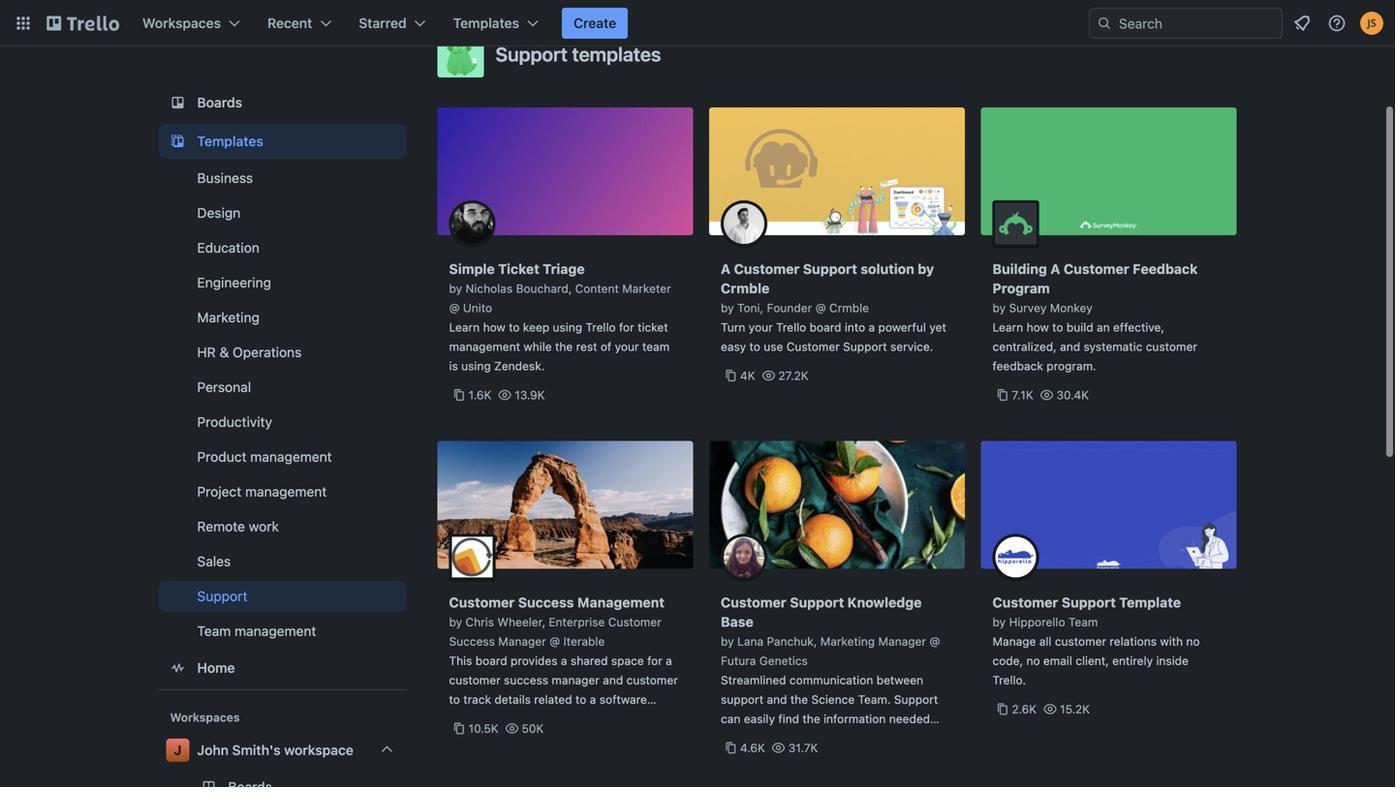 Task type: describe. For each thing, give the bounding box(es) containing it.
management for team management
[[235, 623, 316, 639]]

engineering
[[197, 275, 271, 291]]

business
[[197, 170, 253, 186]]

related
[[534, 693, 572, 707]]

for inside customer success management by chris wheeler, enterprise customer success manager @ iterable this board provides a shared space for a customer success manager and customer to track details related to a software deployment.
[[647, 654, 662, 668]]

submit
[[744, 732, 782, 746]]

manager inside customer support knowledge base by lana panchuk, marketing manager @ futura genetics streamlined communication between support and the science team. support can easily find the information needed and submit a request to the science team in case there is a necessity.
[[878, 635, 926, 649]]

email
[[1043, 654, 1072, 668]]

space
[[611, 654, 644, 668]]

customer inside building a customer feedback program by survey monkey learn how to build an effective, centralized, and systematic customer feedback program.
[[1146, 340, 1197, 354]]

deployment.
[[449, 713, 517, 726]]

the down information
[[854, 732, 872, 746]]

is inside customer support knowledge base by lana panchuk, marketing manager @ futura genetics streamlined communication between support and the science team. support can easily find the information needed and submit a request to the science team in case there is a necessity.
[[795, 751, 803, 765]]

simple
[[449, 261, 495, 277]]

a up manager
[[561, 654, 567, 668]]

to left 'track' on the left bottom of page
[[449, 693, 460, 707]]

john smith's workspace
[[197, 743, 353, 759]]

trello inside simple ticket triage by nicholas bouchard, content marketer @ unito learn how to keep using trello for ticket management while the rest of your team is using zendesk.
[[586, 321, 616, 334]]

and up find
[[767, 693, 787, 707]]

knowledge
[[847, 595, 922, 611]]

1 vertical spatial no
[[1026, 654, 1040, 668]]

lana
[[737, 635, 764, 649]]

how inside building a customer feedback program by survey monkey learn how to build an effective, centralized, and systematic customer feedback program.
[[1027, 321, 1049, 334]]

board inside the a customer support solution by crmble by toni, founder @ crmble turn your trello board into a powerful yet easy to use customer support service.
[[810, 321, 841, 334]]

communication
[[790, 674, 873, 687]]

find
[[778, 713, 799, 726]]

content
[[575, 282, 619, 295]]

education link
[[158, 233, 406, 264]]

customer up 'track' on the left bottom of page
[[449, 674, 501, 687]]

4k
[[740, 369, 755, 383]]

genetics
[[759, 654, 808, 668]]

by inside building a customer feedback program by survey monkey learn how to build an effective, centralized, and systematic customer feedback program.
[[993, 301, 1006, 315]]

to inside building a customer feedback program by survey monkey learn how to build an effective, centralized, and systematic customer feedback program.
[[1052, 321, 1063, 334]]

create
[[574, 15, 616, 31]]

provides
[[511, 654, 558, 668]]

starred
[[359, 15, 407, 31]]

marketing link
[[158, 302, 406, 333]]

chris
[[466, 616, 494, 629]]

smith's
[[232, 743, 281, 759]]

iterable
[[563, 635, 605, 649]]

0 horizontal spatial using
[[461, 359, 491, 373]]

customer up toni,
[[734, 261, 800, 277]]

support templates
[[496, 43, 661, 65]]

0 horizontal spatial templates
[[197, 133, 263, 149]]

support up "panchuk," at the right bottom
[[790, 595, 844, 611]]

survey monkey image
[[993, 201, 1039, 247]]

program
[[993, 280, 1050, 296]]

by inside customer support template by hipporello team manage all customer relations with no code, no email client, entirely inside trello.
[[993, 616, 1006, 629]]

by up the turn
[[721, 301, 734, 315]]

client,
[[1076, 654, 1109, 668]]

an
[[1097, 321, 1110, 334]]

support down templates popup button
[[496, 43, 568, 65]]

boards
[[197, 94, 242, 110]]

templates button
[[441, 8, 550, 39]]

product management
[[197, 449, 332, 465]]

15.2k
[[1060, 703, 1090, 716]]

triage
[[543, 261, 585, 277]]

Search field
[[1112, 9, 1282, 38]]

there
[[763, 751, 791, 765]]

case
[[734, 751, 759, 765]]

streamlined
[[721, 674, 786, 687]]

customer support knowledge base by lana panchuk, marketing manager @ futura genetics streamlined communication between support and the science team. support can easily find the information needed and submit a request to the science team in case there is a necessity.
[[721, 595, 951, 765]]

request
[[795, 732, 836, 746]]

support icon image
[[437, 31, 484, 78]]

personal
[[197, 379, 251, 395]]

team management
[[197, 623, 316, 639]]

template board image
[[166, 130, 189, 153]]

board inside customer success management by chris wheeler, enterprise customer success manager @ iterable this board provides a shared space for a customer success manager and customer to track details related to a software deployment.
[[475, 654, 507, 668]]

this
[[449, 654, 472, 668]]

hr & operations
[[197, 344, 302, 360]]

the up find
[[790, 693, 808, 707]]

monkey
[[1050, 301, 1093, 315]]

for inside simple ticket triage by nicholas bouchard, content marketer @ unito learn how to keep using trello for ticket management while the rest of your team is using zendesk.
[[619, 321, 634, 334]]

@ inside customer support knowledge base by lana panchuk, marketing manager @ futura genetics streamlined communication between support and the science team. support can easily find the information needed and submit a request to the science team in case there is a necessity.
[[929, 635, 940, 649]]

project
[[197, 484, 241, 500]]

shared
[[571, 654, 608, 668]]

personal link
[[158, 372, 406, 403]]

necessity.
[[816, 751, 871, 765]]

customer down space
[[626, 674, 678, 687]]

remote work
[[197, 519, 279, 535]]

into
[[845, 321, 865, 334]]

rest
[[576, 340, 597, 354]]

founder
[[767, 301, 812, 315]]

john smith (johnsmith38824343) image
[[1360, 12, 1383, 35]]

learn inside simple ticket triage by nicholas bouchard, content marketer @ unito learn how to keep using trello for ticket management while the rest of your team is using zendesk.
[[449, 321, 480, 334]]

turn
[[721, 321, 745, 334]]

manager inside customer success management by chris wheeler, enterprise customer success manager @ iterable this board provides a shared space for a customer success manager and customer to track details related to a software deployment.
[[498, 635, 546, 649]]

support link
[[158, 581, 406, 612]]

product
[[197, 449, 247, 465]]

primary element
[[0, 0, 1395, 47]]

ticket
[[638, 321, 668, 334]]

powerful
[[878, 321, 926, 334]]

a customer support solution by crmble by toni, founder @ crmble turn your trello board into a powerful yet easy to use customer support service.
[[721, 261, 946, 354]]

the up request
[[803, 713, 820, 726]]

hipporello
[[1009, 616, 1065, 629]]

marketer
[[622, 282, 671, 295]]

templates inside popup button
[[453, 15, 519, 31]]

1 vertical spatial workspaces
[[170, 711, 240, 725]]

recent button
[[256, 8, 343, 39]]

manage
[[993, 635, 1036, 649]]

productivity
[[197, 414, 272, 430]]

can
[[721, 713, 741, 726]]

0 horizontal spatial marketing
[[197, 310, 260, 326]]

education
[[197, 240, 259, 256]]

by inside customer support knowledge base by lana panchuk, marketing manager @ futura genetics streamlined communication between support and the science team. support can easily find the information needed and submit a request to the science team in case there is a necessity.
[[721, 635, 734, 649]]

customer success management by chris wheeler, enterprise customer success manager @ iterable this board provides a shared space for a customer success manager and customer to track details related to a software deployment.
[[449, 595, 678, 726]]

by inside simple ticket triage by nicholas bouchard, content marketer @ unito learn how to keep using trello for ticket management while the rest of your team is using zendesk.
[[449, 282, 462, 295]]

trello inside the a customer support solution by crmble by toni, founder @ crmble turn your trello board into a powerful yet easy to use customer support service.
[[776, 321, 806, 334]]

customer inside building a customer feedback program by survey monkey learn how to build an effective, centralized, and systematic customer feedback program.
[[1064, 261, 1129, 277]]

team inside customer support template by hipporello team manage all customer relations with no code, no email client, entirely inside trello.
[[1069, 616, 1098, 629]]

create button
[[562, 8, 628, 39]]

building
[[993, 261, 1047, 277]]

hr & operations link
[[158, 337, 406, 368]]

workspaces button
[[131, 8, 252, 39]]

a inside the a customer support solution by crmble by toni, founder @ crmble turn your trello board into a powerful yet easy to use customer support service.
[[869, 321, 875, 334]]

home image
[[166, 657, 189, 680]]

centralized,
[[993, 340, 1057, 354]]

your inside simple ticket triage by nicholas bouchard, content marketer @ unito learn how to keep using trello for ticket management while the rest of your team is using zendesk.
[[615, 340, 639, 354]]

keep
[[523, 321, 549, 334]]

inside
[[1156, 654, 1189, 668]]

feedback
[[1133, 261, 1198, 277]]

john
[[197, 743, 229, 759]]

30.4k
[[1057, 389, 1089, 402]]

home link
[[158, 651, 406, 686]]



Task type: vqa. For each thing, say whether or not it's contained in the screenshot.


Task type: locate. For each thing, give the bounding box(es) containing it.
success up wheeler,
[[518, 595, 574, 611]]

0 vertical spatial success
[[518, 595, 574, 611]]

product management link
[[158, 442, 406, 473]]

customer up "client,"
[[1055, 635, 1106, 649]]

your right the of
[[615, 340, 639, 354]]

trello up the of
[[586, 321, 616, 334]]

no right with
[[1186, 635, 1200, 649]]

1 horizontal spatial your
[[749, 321, 773, 334]]

the
[[555, 340, 573, 354], [790, 693, 808, 707], [803, 713, 820, 726], [854, 732, 872, 746]]

7.1k
[[1012, 389, 1033, 402]]

marketing up communication
[[820, 635, 875, 649]]

1 vertical spatial for
[[647, 654, 662, 668]]

2 horizontal spatial team
[[1069, 616, 1098, 629]]

1 horizontal spatial marketing
[[820, 635, 875, 649]]

by right solution
[[918, 261, 934, 277]]

by
[[918, 261, 934, 277], [449, 282, 462, 295], [721, 301, 734, 315], [993, 301, 1006, 315], [449, 616, 462, 629], [993, 616, 1006, 629], [721, 635, 734, 649]]

1 horizontal spatial for
[[647, 654, 662, 668]]

0 horizontal spatial science
[[811, 693, 855, 707]]

in
[[721, 751, 730, 765]]

is
[[449, 359, 458, 373], [795, 751, 803, 765]]

by down base
[[721, 635, 734, 649]]

management for product management
[[250, 449, 332, 465]]

team
[[1069, 616, 1098, 629], [197, 623, 231, 639], [921, 732, 951, 746]]

customer up chris
[[449, 595, 515, 611]]

learn inside building a customer feedback program by survey monkey learn how to build an effective, centralized, and systematic customer feedback program.
[[993, 321, 1023, 334]]

1 horizontal spatial learn
[[993, 321, 1023, 334]]

2 how from the left
[[1027, 321, 1049, 334]]

and up 'program.'
[[1060, 340, 1080, 354]]

workspaces inside popup button
[[142, 15, 221, 31]]

1 horizontal spatial a
[[1051, 261, 1060, 277]]

4.6k
[[740, 742, 765, 755]]

a inside the a customer support solution by crmble by toni, founder @ crmble turn your trello board into a powerful yet easy to use customer support service.
[[721, 261, 731, 277]]

2 manager from the left
[[878, 635, 926, 649]]

0 horizontal spatial a
[[721, 261, 731, 277]]

0 horizontal spatial how
[[483, 321, 506, 334]]

customer down the effective,
[[1146, 340, 1197, 354]]

a down request
[[807, 751, 813, 765]]

how down the survey
[[1027, 321, 1049, 334]]

toni, founder @ crmble image
[[721, 201, 767, 247]]

1 horizontal spatial board
[[810, 321, 841, 334]]

support up needed
[[894, 693, 938, 707]]

1 vertical spatial marketing
[[820, 635, 875, 649]]

is right there
[[795, 751, 803, 765]]

1 a from the left
[[721, 261, 731, 277]]

search image
[[1097, 16, 1112, 31]]

1 horizontal spatial crmble
[[829, 301, 869, 315]]

how inside simple ticket triage by nicholas bouchard, content marketer @ unito learn how to keep using trello for ticket management while the rest of your team is using zendesk.
[[483, 321, 506, 334]]

31.7k
[[788, 742, 818, 755]]

by up manage
[[993, 616, 1006, 629]]

a down find
[[785, 732, 791, 746]]

marketing up "&"
[[197, 310, 260, 326]]

needed
[[889, 713, 930, 726]]

marketing
[[197, 310, 260, 326], [820, 635, 875, 649]]

customer inside customer support knowledge base by lana panchuk, marketing manager @ futura genetics streamlined communication between support and the science team. support can easily find the information needed and submit a request to the science team in case there is a necessity.
[[721, 595, 787, 611]]

to inside the a customer support solution by crmble by toni, founder @ crmble turn your trello board into a powerful yet easy to use customer support service.
[[749, 340, 760, 354]]

customer up base
[[721, 595, 787, 611]]

1 horizontal spatial science
[[875, 732, 918, 746]]

by inside customer success management by chris wheeler, enterprise customer success manager @ iterable this board provides a shared space for a customer success manager and customer to track details related to a software deployment.
[[449, 616, 462, 629]]

to inside customer support knowledge base by lana panchuk, marketing manager @ futura genetics streamlined communication between support and the science team. support can easily find the information needed and submit a request to the science team in case there is a necessity.
[[840, 732, 851, 746]]

workspaces up board image on the left of page
[[142, 15, 221, 31]]

1 vertical spatial crmble
[[829, 301, 869, 315]]

management down productivity link
[[250, 449, 332, 465]]

0 vertical spatial marketing
[[197, 310, 260, 326]]

by left the survey
[[993, 301, 1006, 315]]

0 vertical spatial no
[[1186, 635, 1200, 649]]

the left rest
[[555, 340, 573, 354]]

a
[[869, 321, 875, 334], [561, 654, 567, 668], [666, 654, 672, 668], [590, 693, 596, 707], [785, 732, 791, 746], [807, 751, 813, 765]]

board left "into"
[[810, 321, 841, 334]]

remote
[[197, 519, 245, 535]]

team.
[[858, 693, 891, 707]]

team up home
[[197, 623, 231, 639]]

crmble up toni,
[[721, 280, 770, 296]]

board right this
[[475, 654, 507, 668]]

1 horizontal spatial how
[[1027, 321, 1049, 334]]

@ left 'unito'
[[449, 301, 460, 315]]

1 vertical spatial using
[[461, 359, 491, 373]]

a right space
[[666, 654, 672, 668]]

science down communication
[[811, 693, 855, 707]]

management down support link
[[235, 623, 316, 639]]

1 manager from the left
[[498, 635, 546, 649]]

@ inside simple ticket triage by nicholas bouchard, content marketer @ unito learn how to keep using trello for ticket management while the rest of your team is using zendesk.
[[449, 301, 460, 315]]

0 horizontal spatial learn
[[449, 321, 480, 334]]

1 horizontal spatial is
[[795, 751, 803, 765]]

0 horizontal spatial no
[[1026, 654, 1040, 668]]

to up necessity.
[[840, 732, 851, 746]]

0 vertical spatial crmble
[[721, 280, 770, 296]]

management
[[577, 595, 665, 611]]

support up founder
[[803, 261, 857, 277]]

templates right starred dropdown button
[[453, 15, 519, 31]]

1 horizontal spatial using
[[553, 321, 582, 334]]

1 horizontal spatial manager
[[878, 635, 926, 649]]

a down toni, founder @ crmble image
[[721, 261, 731, 277]]

to
[[509, 321, 520, 334], [1052, 321, 1063, 334], [749, 340, 760, 354], [449, 693, 460, 707], [576, 693, 587, 707], [840, 732, 851, 746]]

0 vertical spatial is
[[449, 359, 458, 373]]

success
[[504, 674, 548, 687]]

customer
[[734, 261, 800, 277], [1064, 261, 1129, 277], [786, 340, 840, 354], [449, 595, 515, 611], [721, 595, 787, 611], [993, 595, 1058, 611], [608, 616, 661, 629]]

project management
[[197, 484, 327, 500]]

0 horizontal spatial manager
[[498, 635, 546, 649]]

to left 'use'
[[749, 340, 760, 354]]

customer up hipporello
[[993, 595, 1058, 611]]

and up software at bottom left
[[603, 674, 623, 687]]

learn up centralized, at the right of page
[[993, 321, 1023, 334]]

and down 'can'
[[721, 732, 741, 746]]

1 trello from the left
[[586, 321, 616, 334]]

to down manager
[[576, 693, 587, 707]]

0 vertical spatial your
[[749, 321, 773, 334]]

@ left manage
[[929, 635, 940, 649]]

0 horizontal spatial for
[[619, 321, 634, 334]]

of
[[601, 340, 612, 354]]

@ inside customer success management by chris wheeler, enterprise customer success manager @ iterable this board provides a shared space for a customer success manager and customer to track details related to a software deployment.
[[549, 635, 560, 649]]

support up hipporello
[[1062, 595, 1116, 611]]

learn down 'unito'
[[449, 321, 480, 334]]

base
[[721, 614, 753, 630]]

details
[[494, 693, 531, 707]]

service.
[[890, 340, 933, 354]]

science
[[811, 693, 855, 707], [875, 732, 918, 746]]

a inside building a customer feedback program by survey monkey learn how to build an effective, centralized, and systematic customer feedback program.
[[1051, 261, 1060, 277]]

customer up 27.2k
[[786, 340, 840, 354]]

open information menu image
[[1327, 14, 1347, 33]]

relations
[[1110, 635, 1157, 649]]

for right space
[[647, 654, 662, 668]]

management for project management
[[245, 484, 327, 500]]

team management link
[[158, 616, 406, 647]]

team down needed
[[921, 732, 951, 746]]

nicholas bouchard, content marketer @ unito image
[[449, 201, 496, 247]]

chris wheeler, enterprise customer success manager @ iterable image
[[449, 534, 496, 581]]

operations
[[233, 344, 302, 360]]

team inside team management link
[[197, 623, 231, 639]]

0 vertical spatial for
[[619, 321, 634, 334]]

track
[[463, 693, 491, 707]]

using up 1.6k
[[461, 359, 491, 373]]

by left chris
[[449, 616, 462, 629]]

templates link
[[158, 124, 406, 159]]

is left zendesk. in the top of the page
[[449, 359, 458, 373]]

work
[[249, 519, 279, 535]]

team inside customer support knowledge base by lana panchuk, marketing manager @ futura genetics streamlined communication between support and the science team. support can easily find the information needed and submit a request to the science team in case there is a necessity.
[[921, 732, 951, 746]]

by down simple
[[449, 282, 462, 295]]

0 vertical spatial using
[[553, 321, 582, 334]]

using
[[553, 321, 582, 334], [461, 359, 491, 373]]

13.9k
[[515, 389, 545, 402]]

0 horizontal spatial success
[[449, 635, 495, 649]]

your inside the a customer support solution by crmble by toni, founder @ crmble turn your trello board into a powerful yet easy to use customer support service.
[[749, 321, 773, 334]]

business link
[[158, 163, 406, 194]]

0 horizontal spatial trello
[[586, 321, 616, 334]]

management inside simple ticket triage by nicholas bouchard, content marketer @ unito learn how to keep using trello for ticket management while the rest of your team is using zendesk.
[[449, 340, 520, 354]]

1 horizontal spatial team
[[921, 732, 951, 746]]

@
[[449, 301, 460, 315], [815, 301, 826, 315], [549, 635, 560, 649], [929, 635, 940, 649]]

workspaces up john
[[170, 711, 240, 725]]

2 trello from the left
[[776, 321, 806, 334]]

@ up provides on the left of page
[[549, 635, 560, 649]]

enterprise
[[549, 616, 605, 629]]

manager down wheeler,
[[498, 635, 546, 649]]

template
[[1119, 595, 1181, 611]]

1 vertical spatial your
[[615, 340, 639, 354]]

1 horizontal spatial templates
[[453, 15, 519, 31]]

0 horizontal spatial board
[[475, 654, 507, 668]]

and inside building a customer feedback program by survey monkey learn how to build an effective, centralized, and systematic customer feedback program.
[[1060, 340, 1080, 354]]

customer down management
[[608, 616, 661, 629]]

trello down founder
[[776, 321, 806, 334]]

building a customer feedback program by survey monkey learn how to build an effective, centralized, and systematic customer feedback program.
[[993, 261, 1198, 373]]

recent
[[267, 15, 312, 31]]

simple ticket triage by nicholas bouchard, content marketer @ unito learn how to keep using trello for ticket management while the rest of your team is using zendesk.
[[449, 261, 671, 373]]

@ inside the a customer support solution by crmble by toni, founder @ crmble turn your trello board into a powerful yet easy to use customer support service.
[[815, 301, 826, 315]]

templates up the "business"
[[197, 133, 263, 149]]

while
[[524, 340, 552, 354]]

to inside simple ticket triage by nicholas bouchard, content marketer @ unito learn how to keep using trello for ticket management while the rest of your team is using zendesk.
[[509, 321, 520, 334]]

and inside customer success management by chris wheeler, enterprise customer success manager @ iterable this board provides a shared space for a customer success manager and customer to track details related to a software deployment.
[[603, 674, 623, 687]]

engineering link
[[158, 267, 406, 298]]

0 vertical spatial board
[[810, 321, 841, 334]]

a down manager
[[590, 693, 596, 707]]

to left build
[[1052, 321, 1063, 334]]

2 a from the left
[[1051, 261, 1060, 277]]

success down chris
[[449, 635, 495, 649]]

code,
[[993, 654, 1023, 668]]

science down needed
[[875, 732, 918, 746]]

bouchard,
[[516, 282, 572, 295]]

software
[[599, 693, 647, 707]]

remote work link
[[158, 512, 406, 543]]

project management link
[[158, 477, 406, 508]]

0 vertical spatial templates
[[453, 15, 519, 31]]

1 horizontal spatial no
[[1186, 635, 1200, 649]]

back to home image
[[47, 8, 119, 39]]

unito
[[463, 301, 492, 315]]

support down "into"
[[843, 340, 887, 354]]

no down all
[[1026, 654, 1040, 668]]

for left "ticket"
[[619, 321, 634, 334]]

customer support template by hipporello team manage all customer relations with no code, no email client, entirely inside trello.
[[993, 595, 1200, 687]]

customer inside customer support template by hipporello team manage all customer relations with no code, no email client, entirely inside trello.
[[1055, 635, 1106, 649]]

crmble up "into"
[[829, 301, 869, 315]]

is inside simple ticket triage by nicholas bouchard, content marketer @ unito learn how to keep using trello for ticket management while the rest of your team is using zendesk.
[[449, 359, 458, 373]]

support inside customer support template by hipporello team manage all customer relations with no code, no email client, entirely inside trello.
[[1062, 595, 1116, 611]]

success
[[518, 595, 574, 611], [449, 635, 495, 649]]

the inside simple ticket triage by nicholas bouchard, content marketer @ unito learn how to keep using trello for ticket management while the rest of your team is using zendesk.
[[555, 340, 573, 354]]

nicholas
[[466, 282, 513, 295]]

board image
[[166, 91, 189, 114]]

1 horizontal spatial success
[[518, 595, 574, 611]]

1 vertical spatial science
[[875, 732, 918, 746]]

between
[[877, 674, 923, 687]]

2 learn from the left
[[993, 321, 1023, 334]]

@ right founder
[[815, 301, 826, 315]]

information
[[824, 713, 886, 726]]

hipporello team image
[[993, 534, 1039, 581]]

using up rest
[[553, 321, 582, 334]]

0 horizontal spatial team
[[197, 623, 231, 639]]

management down 'unito'
[[449, 340, 520, 354]]

templates
[[453, 15, 519, 31], [197, 133, 263, 149]]

survey
[[1009, 301, 1047, 315]]

how down 'unito'
[[483, 321, 506, 334]]

1 vertical spatial templates
[[197, 133, 263, 149]]

customer inside customer support template by hipporello team manage all customer relations with no code, no email client, entirely inside trello.
[[993, 595, 1058, 611]]

workspace
[[284, 743, 353, 759]]

productivity link
[[158, 407, 406, 438]]

manager
[[552, 674, 600, 687]]

with
[[1160, 635, 1183, 649]]

manager up between
[[878, 635, 926, 649]]

a
[[721, 261, 731, 277], [1051, 261, 1060, 277]]

0 horizontal spatial crmble
[[721, 280, 770, 296]]

boards link
[[158, 85, 406, 120]]

0 horizontal spatial your
[[615, 340, 639, 354]]

a right building
[[1051, 261, 1060, 277]]

management down 'product management' link
[[245, 484, 327, 500]]

sales
[[197, 554, 231, 570]]

0 vertical spatial science
[[811, 693, 855, 707]]

program.
[[1047, 359, 1096, 373]]

marketing inside customer support knowledge base by lana panchuk, marketing manager @ futura genetics streamlined communication between support and the science team. support can easily find the information needed and submit a request to the science team in case there is a necessity.
[[820, 635, 875, 649]]

1 horizontal spatial trello
[[776, 321, 806, 334]]

1 vertical spatial is
[[795, 751, 803, 765]]

team up "client,"
[[1069, 616, 1098, 629]]

your down toni,
[[749, 321, 773, 334]]

workspaces
[[142, 15, 221, 31], [170, 711, 240, 725]]

lana panchuk, marketing manager @ futura genetics image
[[721, 534, 767, 581]]

starred button
[[347, 8, 438, 39]]

entirely
[[1112, 654, 1153, 668]]

customer
[[1146, 340, 1197, 354], [1055, 635, 1106, 649], [449, 674, 501, 687], [626, 674, 678, 687]]

ticket
[[498, 261, 539, 277]]

1 vertical spatial success
[[449, 635, 495, 649]]

1 learn from the left
[[449, 321, 480, 334]]

support down sales
[[197, 589, 247, 605]]

a right "into"
[[869, 321, 875, 334]]

1 how from the left
[[483, 321, 506, 334]]

10.5k
[[468, 722, 499, 736]]

support
[[496, 43, 568, 65], [803, 261, 857, 277], [843, 340, 887, 354], [197, 589, 247, 605], [790, 595, 844, 611], [1062, 595, 1116, 611], [894, 693, 938, 707]]

1 vertical spatial board
[[475, 654, 507, 668]]

customer up monkey
[[1064, 261, 1129, 277]]

0 horizontal spatial is
[[449, 359, 458, 373]]

feedback
[[993, 359, 1043, 373]]

easy
[[721, 340, 746, 354]]

0 notifications image
[[1290, 12, 1314, 35]]

to left keep
[[509, 321, 520, 334]]

j
[[174, 743, 182, 759]]

0 vertical spatial workspaces
[[142, 15, 221, 31]]



